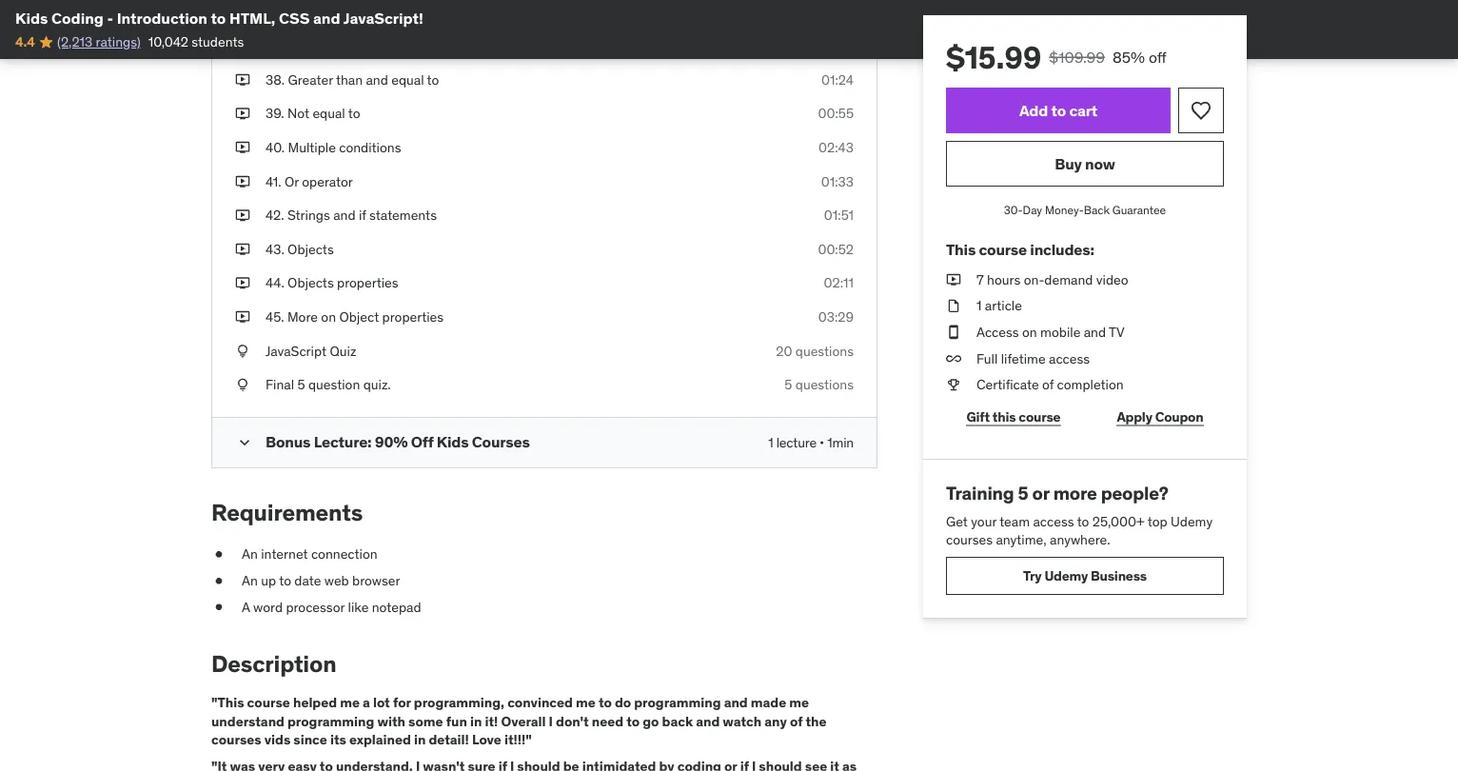 Task type: locate. For each thing, give the bounding box(es) containing it.
programming, convinced
[[414, 694, 573, 711]]

xsmall image left javascript
[[235, 341, 250, 360]]

apply coupon button
[[1096, 398, 1224, 436]]

courses inside "this course helped me a lot for programming, convinced me to do programming and made me understand programming with some fun in it! overall i don't need to go back and watch any of the courses vids since its explained in detail! love it!!!"
[[211, 731, 261, 748]]

in down some
[[414, 731, 426, 748]]

xsmall image left 39. at the top
[[235, 104, 250, 123]]

xsmall image down 'html,'
[[235, 37, 250, 55]]

xsmall image for javascript
[[235, 341, 250, 360]]

30-day money-back guarantee
[[1004, 202, 1166, 217]]

me up don't on the left of the page
[[576, 694, 596, 711]]

to left go
[[627, 712, 640, 730]]

0 vertical spatial statements
[[327, 3, 395, 20]]

it!
[[485, 712, 498, 730]]

add to cart
[[1019, 100, 1098, 120]]

1 for 1 article
[[977, 297, 982, 314]]

an for an internet connection
[[242, 546, 258, 563]]

javascript
[[266, 342, 326, 359]]

$109.99
[[1049, 47, 1105, 67]]

apply
[[1117, 408, 1153, 425]]

statements down conditions
[[369, 206, 437, 224]]

1 questions from the top
[[796, 342, 854, 359]]

xsmall image left 41. at left
[[235, 172, 250, 191]]

0 horizontal spatial udemy
[[1045, 567, 1088, 584]]

41.
[[266, 173, 281, 190]]

overall
[[501, 712, 546, 730]]

questions
[[796, 342, 854, 359], [796, 376, 854, 393]]

objects up more
[[288, 274, 334, 291]]

xsmall image left the access
[[946, 323, 961, 342]]

browser
[[352, 572, 400, 589]]

xsmall image left certificate
[[946, 375, 961, 394]]

objects
[[288, 240, 334, 257], [288, 274, 334, 291]]

courses inside training 5 or more people? get your team access to 25,000+ top udemy courses anytime, anywhere.
[[946, 531, 993, 548]]

0 vertical spatial kids
[[15, 8, 48, 28]]

xsmall image left internet on the left
[[211, 545, 227, 564]]

2 an from the top
[[242, 572, 258, 589]]

5 left or
[[1018, 482, 1029, 504]]

properties right object on the left top of page
[[382, 308, 444, 325]]

1 horizontal spatial courses
[[946, 531, 993, 548]]

final
[[266, 376, 294, 393]]

0 horizontal spatial in
[[414, 731, 426, 748]]

equal right than
[[391, 71, 424, 88]]

40.
[[266, 139, 285, 156]]

and inside "this course helped me a lot for programming, convinced me to do programming and made me understand programming with some fun in it! overall i don't need to go back and watch any of the courses vids since its explained in detail! love it!!!"
[[696, 712, 720, 730]]

xsmall image
[[235, 3, 250, 21], [235, 70, 250, 89], [235, 138, 250, 157], [235, 172, 250, 191], [235, 240, 250, 258], [946, 270, 961, 289], [235, 274, 250, 292], [946, 297, 961, 315], [946, 323, 961, 342], [946, 349, 961, 368], [235, 375, 250, 394], [946, 375, 961, 394], [211, 545, 227, 564], [211, 598, 227, 616]]

helped
[[293, 694, 337, 711]]

up
[[261, 572, 276, 589]]

2 objects from the top
[[288, 274, 334, 291]]

0 vertical spatial courses
[[946, 531, 993, 548]]

1 horizontal spatial 1
[[977, 297, 982, 314]]

like
[[348, 598, 369, 615]]

course up hours
[[979, 240, 1027, 259]]

than
[[336, 71, 363, 88]]

and down programming and on the bottom of page
[[696, 712, 720, 730]]

equal right not
[[313, 105, 345, 122]]

lifetime
[[1001, 350, 1046, 367]]

it!!!"
[[504, 731, 532, 748]]

1 left article
[[977, 297, 982, 314]]

or
[[1032, 482, 1050, 504]]

•
[[820, 434, 824, 451]]

1 vertical spatial 1
[[768, 434, 773, 451]]

training 5 or more people? get your team access to 25,000+ top udemy courses anytime, anywhere.
[[946, 482, 1213, 548]]

2 horizontal spatial 5
[[1018, 482, 1029, 504]]

add
[[1019, 100, 1048, 120]]

43.
[[266, 240, 284, 257]]

buy
[[1055, 154, 1082, 173]]

xsmall image left 45.
[[235, 308, 250, 326]]

1 horizontal spatial udemy
[[1171, 512, 1213, 529]]

kids up 4.4
[[15, 8, 48, 28]]

watch
[[723, 712, 762, 730]]

xsmall image left 38.
[[235, 70, 250, 89]]

"this
[[211, 694, 244, 711]]

now
[[1085, 154, 1115, 173]]

properties up object on the left top of page
[[337, 274, 398, 291]]

44. objects properties
[[266, 274, 398, 291]]

connection
[[311, 546, 378, 563]]

of left the
[[790, 712, 803, 730]]

an left up
[[242, 572, 258, 589]]

42.
[[266, 206, 284, 224]]

1 horizontal spatial equal
[[391, 71, 424, 88]]

1 vertical spatial of
[[790, 712, 803, 730]]

0 vertical spatial questions
[[796, 342, 854, 359]]

1 vertical spatial if
[[359, 206, 366, 224]]

any
[[765, 712, 787, 730]]

01:33
[[821, 173, 854, 190]]

if right strings at the top left of the page
[[359, 206, 366, 224]]

36.
[[266, 3, 285, 20]]

1 vertical spatial course
[[1019, 408, 1061, 425]]

0 vertical spatial 1
[[977, 297, 982, 314]]

students
[[192, 33, 244, 50]]

quiz
[[330, 342, 356, 359]]

kids coding - introduction to html, css and javascript!
[[15, 8, 423, 28]]

if
[[317, 3, 324, 20], [359, 206, 366, 224]]

0 horizontal spatial me
[[340, 694, 360, 711]]

1 vertical spatial questions
[[796, 376, 854, 393]]

me left the a
[[340, 694, 360, 711]]

udemy right the top at the right bottom of the page
[[1171, 512, 1213, 529]]

xsmall image left a
[[211, 598, 227, 616]]

"this course helped me a lot for programming, convinced me to do programming and made me understand programming with some fun in it! overall i don't need to go back and watch any of the courses vids since its explained in detail! love it!!!"
[[211, 694, 827, 748]]

statements right else
[[327, 3, 395, 20]]

1 vertical spatial an
[[242, 572, 258, 589]]

apply coupon
[[1117, 408, 1204, 425]]

statements
[[327, 3, 395, 20], [369, 206, 437, 224]]

1 an from the top
[[242, 546, 258, 563]]

word
[[253, 598, 283, 615]]

course inside "this course helped me a lot for programming, convinced me to do programming and made me understand programming with some fun in it! overall i don't need to go back and watch any of the courses vids since its explained in detail! love it!!!"
[[247, 694, 290, 711]]

access inside training 5 or more people? get your team access to 25,000+ top udemy courses anytime, anywhere.
[[1033, 512, 1074, 529]]

on-
[[1024, 271, 1045, 288]]

1 horizontal spatial me
[[576, 694, 596, 711]]

0 horizontal spatial 5
[[297, 376, 305, 393]]

to left "cart"
[[1051, 100, 1066, 120]]

of down 'full lifetime access'
[[1042, 376, 1054, 393]]

me
[[340, 694, 360, 711], [576, 694, 596, 711], [789, 694, 809, 711]]

7 hours on-demand video
[[977, 271, 1129, 288]]

on
[[321, 308, 336, 325], [1022, 323, 1037, 340]]

small image
[[235, 433, 254, 452]]

anywhere.
[[1050, 531, 1110, 548]]

programming and
[[634, 694, 748, 711]]

me up the
[[789, 694, 809, 711]]

2 questions from the top
[[796, 376, 854, 393]]

1 article
[[977, 297, 1022, 314]]

try udemy business
[[1023, 567, 1147, 584]]

2 horizontal spatial me
[[789, 694, 809, 711]]

go
[[643, 712, 659, 730]]

1 left lecture
[[768, 434, 773, 451]]

gift
[[967, 408, 990, 425]]

access
[[1049, 350, 1090, 367], [1033, 512, 1074, 529]]

xsmall image for 39.
[[235, 104, 250, 123]]

$15.99
[[946, 38, 1042, 76]]

back
[[662, 712, 693, 730]]

5 right final
[[297, 376, 305, 393]]

2 vertical spatial course
[[247, 694, 290, 711]]

this
[[946, 240, 976, 259]]

courses down understand
[[211, 731, 261, 748]]

1 vertical spatial udemy
[[1045, 567, 1088, 584]]

explained
[[349, 731, 411, 748]]

course down certificate of completion in the right of the page
[[1019, 408, 1061, 425]]

full lifetime access
[[977, 350, 1090, 367]]

access down or
[[1033, 512, 1074, 529]]

1 vertical spatial courses
[[211, 731, 261, 748]]

10,042
[[148, 33, 188, 50]]

objects for 44.
[[288, 274, 334, 291]]

1 horizontal spatial in
[[470, 712, 482, 730]]

(2,213
[[57, 33, 93, 50]]

0 horizontal spatial 1
[[768, 434, 773, 451]]

41. or operator
[[266, 173, 353, 190]]

02:11
[[824, 274, 854, 291]]

0 horizontal spatial on
[[321, 308, 336, 325]]

85%
[[1113, 47, 1145, 67]]

0 vertical spatial objects
[[288, 240, 334, 257]]

1 vertical spatial objects
[[288, 274, 334, 291]]

1 vertical spatial equal
[[313, 105, 345, 122]]

an up to date web browser
[[242, 572, 400, 589]]

0 horizontal spatial of
[[790, 712, 803, 730]]

to right than
[[427, 71, 439, 88]]

0 horizontal spatial courses
[[211, 731, 261, 748]]

udemy right try
[[1045, 567, 1088, 584]]

an left internet on the left
[[242, 546, 258, 563]]

kids right off
[[437, 432, 469, 452]]

objects down strings at the top left of the page
[[288, 240, 334, 257]]

xsmall image left 43.
[[235, 240, 250, 258]]

video
[[1096, 271, 1129, 288]]

10,042 students
[[148, 33, 244, 50]]

0 vertical spatial udemy
[[1171, 512, 1213, 529]]

description
[[211, 650, 336, 678]]

0 vertical spatial equal
[[391, 71, 424, 88]]

0 horizontal spatial equal
[[313, 105, 345, 122]]

if right else
[[317, 3, 324, 20]]

5 inside training 5 or more people? get your team access to 25,000+ top udemy courses anytime, anywhere.
[[1018, 482, 1029, 504]]

questions down 20 questions
[[796, 376, 854, 393]]

quiz.
[[363, 376, 391, 393]]

course for "this course helped me a lot for programming, convinced me to do programming and made me understand programming with some fun in it! overall i don't need to go back and watch any of the courses vids since its explained in detail! love it!!!"
[[247, 694, 290, 711]]

access down mobile
[[1049, 350, 1090, 367]]

the
[[806, 712, 827, 730]]

courses down get
[[946, 531, 993, 548]]

5 down 20
[[785, 376, 792, 393]]

0 vertical spatial properties
[[337, 274, 398, 291]]

udemy
[[1171, 512, 1213, 529], [1045, 567, 1088, 584]]

(2,213 ratings)
[[57, 33, 141, 50]]

0 horizontal spatial if
[[317, 3, 324, 20]]

to up anywhere.
[[1077, 512, 1089, 529]]

42. strings and if statements
[[266, 206, 437, 224]]

in
[[470, 712, 482, 730], [414, 731, 426, 748]]

1 vertical spatial kids
[[437, 432, 469, 452]]

0 vertical spatial course
[[979, 240, 1027, 259]]

1 vertical spatial access
[[1033, 512, 1074, 529]]

not
[[288, 105, 309, 122]]

courses
[[946, 531, 993, 548], [211, 731, 261, 748]]

and right than
[[366, 71, 388, 88]]

xsmall image
[[235, 37, 250, 55], [235, 104, 250, 123], [235, 206, 250, 225], [235, 308, 250, 326], [235, 341, 250, 360], [211, 571, 227, 590]]

questions up 5 questions
[[796, 342, 854, 359]]

1
[[977, 297, 982, 314], [768, 434, 773, 451]]

1 horizontal spatial 5
[[785, 376, 792, 393]]

1 horizontal spatial if
[[359, 206, 366, 224]]

00:52
[[818, 240, 854, 257]]

0 vertical spatial an
[[242, 546, 258, 563]]

1 objects from the top
[[288, 240, 334, 257]]

0 vertical spatial if
[[317, 3, 324, 20]]

lecture:
[[314, 432, 372, 452]]

0 vertical spatial of
[[1042, 376, 1054, 393]]

xsmall image left 42.
[[235, 206, 250, 225]]

completion
[[1057, 376, 1124, 393]]

try
[[1023, 567, 1042, 584]]

training
[[946, 482, 1014, 504]]

on up 'full lifetime access'
[[1022, 323, 1037, 340]]

course up understand
[[247, 694, 290, 711]]

0 horizontal spatial kids
[[15, 8, 48, 28]]

i
[[549, 712, 553, 730]]

of
[[1042, 376, 1054, 393], [790, 712, 803, 730]]

on right more
[[321, 308, 336, 325]]

38. greater than and equal to
[[266, 71, 439, 88]]

in left the it!
[[470, 712, 482, 730]]



Task type: describe. For each thing, give the bounding box(es) containing it.
xsmall image left full
[[946, 349, 961, 368]]

xsmall image left 36.
[[235, 3, 250, 21]]

don't
[[556, 712, 589, 730]]

coupon
[[1155, 408, 1204, 425]]

to up students on the left top of the page
[[211, 8, 226, 28]]

this
[[993, 408, 1016, 425]]

90%
[[375, 432, 408, 452]]

-
[[107, 8, 113, 28]]

people?
[[1101, 482, 1169, 504]]

try udemy business link
[[946, 557, 1224, 595]]

to inside button
[[1051, 100, 1066, 120]]

anytime,
[[996, 531, 1047, 548]]

buy now button
[[946, 141, 1224, 187]]

an for an up to date web browser
[[242, 572, 258, 589]]

questions for 5 questions
[[796, 376, 854, 393]]

1 vertical spatial statements
[[369, 206, 437, 224]]

understand
[[211, 712, 285, 730]]

money-
[[1045, 202, 1084, 217]]

5 questions
[[785, 376, 854, 393]]

5 for final
[[297, 376, 305, 393]]

xsmall image left 7
[[946, 270, 961, 289]]

with
[[377, 712, 405, 730]]

this course includes:
[[946, 240, 1094, 259]]

fun
[[446, 712, 467, 730]]

made
[[751, 694, 786, 711]]

or
[[285, 173, 299, 190]]

for
[[393, 694, 411, 711]]

questions for 20 questions
[[796, 342, 854, 359]]

a
[[363, 694, 370, 711]]

wishlist image
[[1190, 99, 1213, 122]]

and right strings at the top left of the page
[[333, 206, 356, 224]]

conditions
[[339, 139, 401, 156]]

date
[[294, 572, 321, 589]]

hours
[[987, 271, 1021, 288]]

to left the do
[[599, 694, 612, 711]]

0 vertical spatial in
[[470, 712, 482, 730]]

notepad
[[372, 598, 421, 615]]

xsmall image for 45.
[[235, 308, 250, 326]]

course for this course includes:
[[979, 240, 1027, 259]]

45.
[[266, 308, 284, 325]]

1 horizontal spatial kids
[[437, 432, 469, 452]]

45. more on object properties
[[266, 308, 444, 325]]

xsmall image left 40.
[[235, 138, 250, 157]]

and left tv
[[1084, 323, 1106, 340]]

an internet connection
[[242, 546, 378, 563]]

your
[[971, 512, 997, 529]]

20
[[776, 342, 792, 359]]

cart
[[1069, 100, 1098, 120]]

of inside "this course helped me a lot for programming, convinced me to do programming and made me understand programming with some fun in it! overall i don't need to go back and watch any of the courses vids since its explained in detail! love it!!!"
[[790, 712, 803, 730]]

01:24
[[821, 71, 854, 88]]

to down 38. greater than and equal to at the left top of page
[[348, 105, 360, 122]]

1 horizontal spatial of
[[1042, 376, 1054, 393]]

ratings)
[[96, 33, 141, 50]]

objects for 43.
[[288, 240, 334, 257]]

tv
[[1109, 323, 1125, 340]]

bonus lecture: 90% off kids courses
[[266, 432, 530, 452]]

1 vertical spatial in
[[414, 731, 426, 748]]

mobile
[[1040, 323, 1081, 340]]

javascript quiz
[[266, 342, 356, 359]]

udemy inside training 5 or more people? get your team access to 25,000+ top udemy courses anytime, anywhere.
[[1171, 512, 1213, 529]]

day
[[1023, 202, 1042, 217]]

lot
[[373, 694, 390, 711]]

1 for 1 lecture • 1min
[[768, 434, 773, 451]]

gift this course link
[[946, 398, 1081, 436]]

need
[[592, 712, 624, 730]]

css
[[279, 8, 310, 28]]

certificate
[[977, 376, 1039, 393]]

requirements
[[211, 498, 363, 526]]

xsmall image left final
[[235, 375, 250, 394]]

1min
[[827, 434, 854, 451]]

access
[[977, 323, 1019, 340]]

internet
[[261, 546, 308, 563]]

demand
[[1045, 271, 1093, 288]]

back
[[1084, 202, 1110, 217]]

to right up
[[279, 572, 291, 589]]

01:51
[[824, 206, 854, 224]]

operator
[[302, 173, 353, 190]]

more
[[287, 308, 318, 325]]

team
[[1000, 512, 1030, 529]]

and right css on the left top of page
[[313, 8, 340, 28]]

1 me from the left
[[340, 694, 360, 711]]

5 for training
[[1018, 482, 1029, 504]]

1 horizontal spatial on
[[1022, 323, 1037, 340]]

4.4
[[15, 33, 35, 50]]

web
[[324, 572, 349, 589]]

business
[[1091, 567, 1147, 584]]

0 vertical spatial access
[[1049, 350, 1090, 367]]

3 me from the left
[[789, 694, 809, 711]]

strings
[[287, 206, 330, 224]]

greater
[[288, 71, 333, 88]]

buy now
[[1055, 154, 1115, 173]]

38.
[[266, 71, 285, 88]]

coding
[[51, 8, 104, 28]]

since
[[293, 731, 327, 748]]

multiple
[[288, 139, 336, 156]]

xsmall image for 42.
[[235, 206, 250, 225]]

xsmall image left up
[[211, 571, 227, 590]]

get
[[946, 512, 968, 529]]

xsmall image left 44.
[[235, 274, 250, 292]]

1 vertical spatial properties
[[382, 308, 444, 325]]

includes:
[[1030, 240, 1094, 259]]

2 me from the left
[[576, 694, 596, 711]]

xsmall image left 1 article
[[946, 297, 961, 315]]

access on mobile and tv
[[977, 323, 1125, 340]]

02:43
[[819, 139, 854, 156]]

vids
[[264, 731, 291, 748]]

36. else if statements
[[266, 3, 395, 20]]

top
[[1148, 512, 1168, 529]]

a word processor like notepad
[[242, 598, 421, 615]]

to inside training 5 or more people? get your team access to 25,000+ top udemy courses anytime, anywhere.
[[1077, 512, 1089, 529]]

30-
[[1004, 202, 1023, 217]]

javascript!
[[343, 8, 423, 28]]

object
[[339, 308, 379, 325]]

39.
[[266, 105, 284, 122]]



Task type: vqa. For each thing, say whether or not it's contained in the screenshot.


